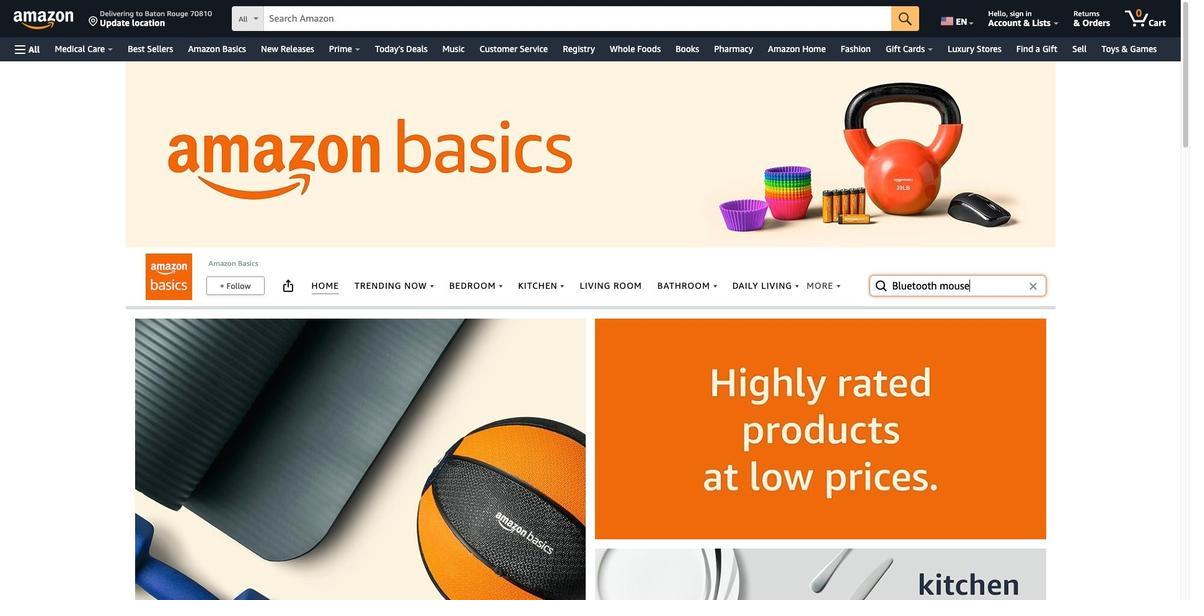 Task type: vqa. For each thing, say whether or not it's contained in the screenshot.
&
no



Task type: locate. For each thing, give the bounding box(es) containing it.
None search field
[[232, 6, 920, 32]]

None submit
[[892, 6, 920, 31]]

amazon basics logo image
[[146, 254, 192, 300]]

share image
[[281, 278, 295, 293]]

clear image
[[1030, 283, 1037, 290]]

Search Amazon text field
[[264, 7, 892, 30]]

none search field inside navigation "navigation"
[[232, 6, 920, 32]]

search image
[[874, 278, 889, 293]]

amazon image
[[14, 11, 74, 30]]



Task type: describe. For each thing, give the bounding box(es) containing it.
none submit inside search field
[[892, 6, 920, 31]]

Search all Amazon Basics search field
[[893, 275, 1026, 296]]

navigation navigation
[[0, 0, 1181, 61]]



